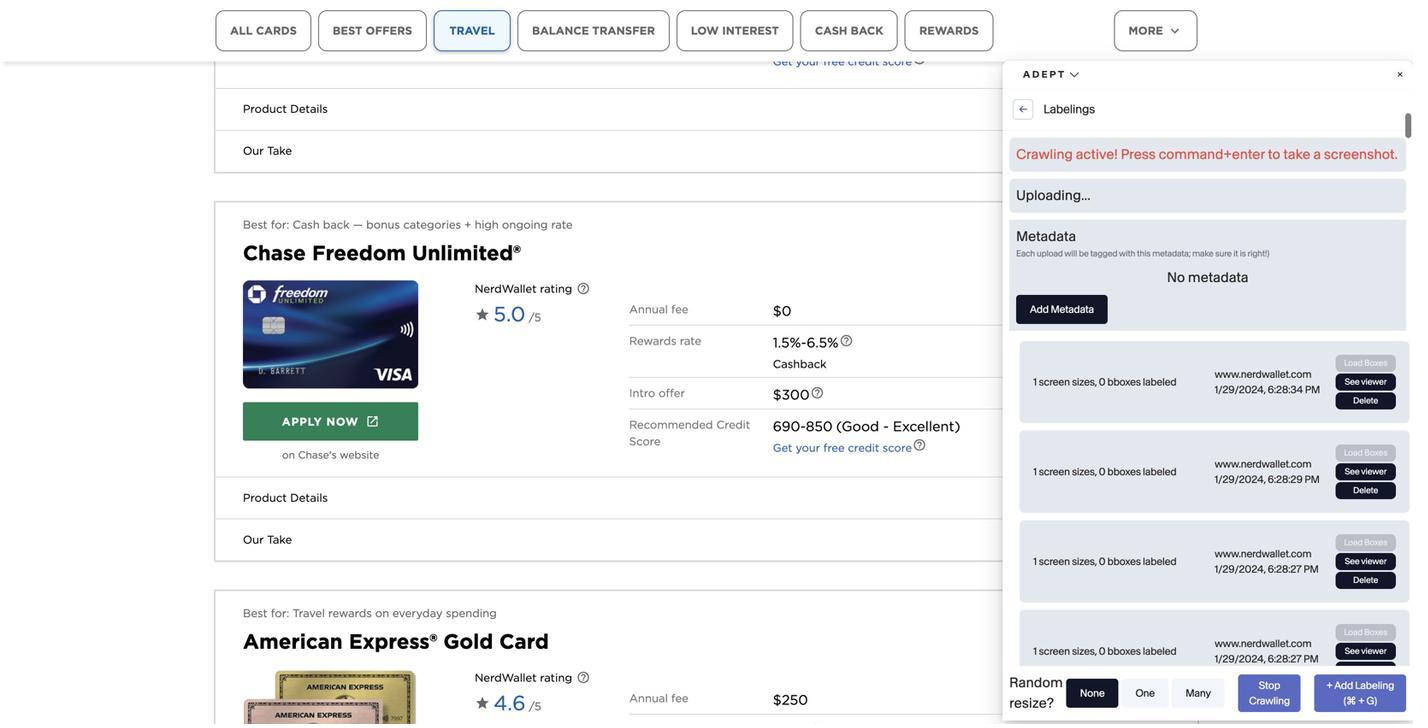 Task type: describe. For each thing, give the bounding box(es) containing it.
interest
[[722, 24, 779, 37]]

our take for second our take dropdown button from the bottom
[[243, 126, 292, 139]]

rates & fees link
[[475, 711, 541, 723]]

rewards rate for chase freedom unlimited®
[[630, 316, 702, 329]]

low
[[691, 24, 719, 37]]

best for chase
[[243, 199, 268, 212]]

+
[[465, 199, 472, 212]]

1.5%-6.5%
[[773, 316, 839, 333]]

0 horizontal spatial cash
[[293, 199, 320, 212]]

everyday
[[393, 589, 443, 602]]

now
[[327, 397, 359, 410]]

score for (good
[[883, 423, 912, 436]]

offer
[[659, 368, 685, 381]]

offers
[[366, 24, 412, 37]]

intro
[[630, 368, 656, 381]]

chase freedom unlimited® link
[[243, 222, 521, 247]]

product details button for second our take dropdown button from the bottom
[[216, 70, 1198, 111]]

score for 720
[[630, 29, 661, 43]]

american express® gold card
[[243, 611, 549, 636]]

apply now
[[282, 397, 359, 410]]

rates
[[475, 711, 503, 723]]

one's
[[323, 25, 351, 38]]

on for on capital one's website
[[268, 25, 281, 38]]

850 for (good
[[806, 400, 833, 417]]

freedom
[[312, 222, 406, 247]]

more button
[[1114, 10, 1198, 51]]

capital
[[284, 25, 320, 38]]

cash back
[[815, 24, 884, 37]]

4.6
[[494, 673, 526, 698]]

more information about recommended credit score image for (excellent)
[[913, 33, 927, 46]]

apply now link
[[243, 384, 418, 423]]

on chase's website
[[282, 431, 379, 443]]

get for 690 - 850 (good - excellent)
[[773, 423, 793, 436]]

cashback
[[773, 339, 827, 352]]

rewards rate for american express® gold card
[[630, 705, 702, 719]]

(good
[[836, 400, 880, 417]]

get your free credit score link for (good - excellent)
[[773, 423, 912, 436]]

product for second our take dropdown button from the bottom
[[243, 84, 287, 97]]

more
[[1129, 24, 1164, 37]]

for: for american
[[271, 589, 289, 602]]

credit for (good
[[848, 423, 880, 436]]

express®
[[349, 611, 437, 636]]

free for (good
[[824, 423, 845, 436]]

1x-
[[773, 705, 791, 722]]

recommended credit score for 690
[[630, 400, 751, 430]]

best for: travel rewards on everyday spending
[[243, 589, 497, 602]]

credit for 690 - 850 (good - excellent)
[[717, 400, 751, 413]]

6.5%
[[807, 316, 839, 333]]

american
[[243, 611, 343, 636]]

1 our take button from the top
[[216, 112, 1198, 153]]

&
[[507, 711, 514, 723]]

get your free credit score for (good - excellent)
[[773, 423, 912, 436]]

ongoing
[[502, 199, 548, 212]]

excellent)
[[893, 400, 961, 417]]

on capital one's website
[[268, 25, 394, 38]]

1.5%-
[[773, 316, 807, 333]]

- for 720
[[799, 13, 805, 29]]

0 vertical spatial rate
[[551, 199, 573, 212]]

back
[[851, 24, 884, 37]]

2 horizontal spatial on
[[375, 589, 389, 602]]

rates & fees
[[475, 711, 541, 723]]

on for on chase's website
[[282, 431, 295, 443]]

get your free credit score link for (excellent)
[[773, 36, 912, 49]]

your for 690
[[796, 423, 820, 436]]

balance transfer
[[532, 24, 655, 37]]

720 - 850 (excellent)
[[773, 13, 908, 29]]

apply
[[282, 397, 323, 410]]

1x-4x
[[773, 705, 808, 722]]

rewards
[[328, 589, 372, 602]]

categories
[[403, 199, 461, 212]]

cards
[[256, 24, 297, 37]]

chase's
[[298, 431, 337, 443]]

$300
[[773, 368, 810, 385]]

score for 690
[[630, 417, 661, 430]]

(excellent)
[[835, 13, 908, 29]]

free for (excellent)
[[824, 36, 845, 49]]

card
[[500, 611, 549, 636]]

gold
[[444, 611, 493, 636]]

rewards link
[[905, 10, 994, 51]]

best offers link
[[318, 10, 427, 51]]

recommended for 720
[[630, 13, 713, 26]]

rewards for american express® gold card
[[630, 705, 677, 719]]

reward rate details image
[[840, 316, 853, 329]]

- for 690
[[801, 400, 806, 417]]

/5 for 5.0
[[529, 292, 541, 306]]

our take for second our take dropdown button from the top
[[243, 515, 292, 528]]

1 vertical spatial travel
[[293, 589, 325, 602]]



Task type: locate. For each thing, give the bounding box(es) containing it.
transfer
[[593, 24, 655, 37]]

cash left back
[[815, 24, 848, 37]]

best inside "best offers" link
[[333, 24, 362, 37]]

1 vertical spatial for:
[[271, 589, 289, 602]]

rewards rate
[[630, 316, 702, 329], [630, 705, 702, 719]]

our for second our take dropdown button from the bottom
[[243, 126, 264, 139]]

on
[[268, 25, 281, 38], [282, 431, 295, 443], [375, 589, 389, 602]]

1 vertical spatial product details
[[243, 473, 328, 486]]

0 vertical spatial score
[[883, 36, 912, 49]]

1 vertical spatial free
[[824, 423, 845, 436]]

1 vertical spatial product details button
[[216, 459, 1198, 500]]

1 score from the top
[[630, 29, 661, 43]]

1 vertical spatial credit
[[848, 423, 880, 436]]

2 vertical spatial rate
[[680, 705, 702, 719]]

—
[[353, 199, 363, 212]]

fees
[[517, 711, 541, 723]]

score
[[630, 29, 661, 43], [630, 417, 661, 430]]

website down now
[[340, 431, 379, 443]]

1 vertical spatial details
[[290, 473, 328, 486]]

2 credit from the top
[[848, 423, 880, 436]]

product
[[243, 84, 287, 97], [243, 473, 287, 486]]

1 vertical spatial score
[[630, 417, 661, 430]]

0 vertical spatial /5
[[529, 292, 541, 306]]

your down 720
[[796, 36, 820, 49]]

details for second our take dropdown button from the bottom
[[290, 84, 328, 97]]

1 product details button from the top
[[216, 70, 1198, 111]]

product for second our take dropdown button from the top
[[243, 473, 287, 486]]

low interest
[[691, 24, 779, 37]]

your
[[796, 36, 820, 49], [796, 423, 820, 436]]

for: up american
[[271, 589, 289, 602]]

0 vertical spatial product details
[[243, 84, 328, 97]]

1 vertical spatial our
[[243, 515, 264, 528]]

take for second our take dropdown button from the bottom
[[267, 126, 292, 139]]

1 vertical spatial get
[[773, 423, 793, 436]]

rate for american express® gold card
[[680, 705, 702, 719]]

1 our from the top
[[243, 126, 264, 139]]

0 vertical spatial get your free credit score
[[773, 36, 912, 49]]

travel inside "link"
[[450, 24, 495, 37]]

2 our take from the top
[[243, 515, 292, 528]]

0 vertical spatial free
[[824, 36, 845, 49]]

product details for second our take dropdown button from the bottom
[[243, 84, 328, 97]]

1 vertical spatial rewards
[[630, 316, 677, 329]]

take
[[267, 126, 292, 139], [267, 515, 292, 528]]

get your free credit score link down (good
[[773, 423, 912, 436]]

2 recommended from the top
[[630, 400, 713, 413]]

details for second our take dropdown button from the top
[[290, 473, 328, 486]]

1 vertical spatial get your free credit score
[[773, 423, 912, 436]]

back
[[323, 199, 350, 212]]

1 /5 from the top
[[529, 292, 541, 306]]

details down capital
[[290, 84, 328, 97]]

0 vertical spatial 850
[[805, 13, 832, 29]]

get your free credit score
[[773, 36, 912, 49], [773, 423, 912, 436]]

best up american
[[243, 589, 268, 602]]

credit left 690
[[717, 400, 751, 413]]

0 vertical spatial more information about recommended credit score image
[[913, 33, 927, 46]]

product details button for second our take dropdown button from the top
[[216, 459, 1198, 500]]

2 product details from the top
[[243, 473, 328, 486]]

score down intro
[[630, 417, 661, 430]]

free
[[824, 36, 845, 49], [824, 423, 845, 436]]

0 vertical spatial on
[[268, 25, 281, 38]]

2 free from the top
[[824, 423, 845, 436]]

spending
[[446, 589, 497, 602]]

travel
[[450, 24, 495, 37], [293, 589, 325, 602]]

2 vertical spatial on
[[375, 589, 389, 602]]

best for: cash back — bonus categories + high ongoing rate
[[243, 199, 573, 212]]

/5 for 4.6
[[529, 682, 542, 695]]

1 horizontal spatial travel
[[450, 24, 495, 37]]

0 vertical spatial rewards
[[920, 24, 979, 37]]

travel up american
[[293, 589, 325, 602]]

2 get your free credit score link from the top
[[773, 423, 912, 436]]

- right (good
[[884, 400, 889, 417]]

recommended credit score
[[630, 13, 751, 43], [630, 400, 751, 430]]

chase freedom unlimited®
[[243, 222, 521, 247]]

score for (excellent)
[[883, 36, 912, 49]]

1 recommended from the top
[[630, 13, 713, 26]]

credit down "(excellent)"
[[848, 36, 880, 49]]

american express® gold card card image image
[[243, 651, 418, 725]]

0 vertical spatial details
[[290, 84, 328, 97]]

product down all cards link
[[243, 84, 287, 97]]

1 details from the top
[[290, 84, 328, 97]]

0 vertical spatial score
[[630, 29, 661, 43]]

690
[[773, 400, 801, 417]]

1 credit from the top
[[848, 36, 880, 49]]

0 vertical spatial rewards rate
[[630, 316, 702, 329]]

1 vertical spatial credit
[[717, 400, 751, 413]]

product details down the chase's
[[243, 473, 328, 486]]

details down the chase's
[[290, 473, 328, 486]]

1 our take from the top
[[243, 126, 292, 139]]

0 vertical spatial product
[[243, 84, 287, 97]]

1 vertical spatial your
[[796, 423, 820, 436]]

1 horizontal spatial on
[[282, 431, 295, 443]]

2 product from the top
[[243, 473, 287, 486]]

all
[[230, 24, 253, 37]]

1 vertical spatial our take
[[243, 515, 292, 528]]

1 vertical spatial more information about recommended credit score image
[[913, 420, 927, 434]]

2 product details button from the top
[[216, 459, 1198, 500]]

rewards
[[920, 24, 979, 37], [630, 316, 677, 329], [630, 705, 677, 719]]

2 recommended credit score from the top
[[630, 400, 751, 430]]

best for american
[[243, 589, 268, 602]]

unlimited®
[[412, 222, 521, 247]]

recommended
[[630, 13, 713, 26], [630, 400, 713, 413]]

best offers
[[333, 24, 412, 37]]

1 for: from the top
[[271, 199, 289, 212]]

2 vertical spatial rewards
[[630, 705, 677, 719]]

all cards link
[[216, 10, 311, 51]]

720
[[773, 13, 799, 29]]

free down (good
[[824, 423, 845, 436]]

1 credit from the top
[[717, 13, 751, 26]]

/5 right 4.6
[[529, 682, 542, 695]]

for: up the chase
[[271, 199, 289, 212]]

1 horizontal spatial cash
[[815, 24, 848, 37]]

details
[[290, 84, 328, 97], [290, 473, 328, 486]]

cash inside product offers quick filters tab list
[[815, 24, 848, 37]]

balance transfer link
[[518, 10, 670, 51]]

score down "(excellent)"
[[883, 36, 912, 49]]

on left the chase's
[[282, 431, 295, 443]]

get your free credit score link down 720 - 850 (excellent) on the right top
[[773, 36, 912, 49]]

1 vertical spatial best
[[243, 199, 268, 212]]

2 get your free credit score from the top
[[773, 423, 912, 436]]

0 vertical spatial best
[[333, 24, 362, 37]]

our take
[[243, 126, 292, 139], [243, 515, 292, 528]]

2 score from the top
[[883, 423, 912, 436]]

best left 'offers'
[[333, 24, 362, 37]]

1 vertical spatial /5
[[529, 682, 542, 695]]

on left capital
[[268, 25, 281, 38]]

get down 690
[[773, 423, 793, 436]]

0 vertical spatial our take
[[243, 126, 292, 139]]

more information about recommended credit score image
[[913, 33, 927, 46], [913, 420, 927, 434]]

more information about recommended credit score image down the excellent)
[[913, 420, 927, 434]]

get your free credit score down (good
[[773, 423, 912, 436]]

1 more information about recommended credit score image from the top
[[913, 33, 927, 46]]

credit down the 690 - 850 (good - excellent)
[[848, 423, 880, 436]]

travel link
[[434, 10, 511, 51]]

1 get your free credit score link from the top
[[773, 36, 912, 49]]

0 vertical spatial cash
[[815, 24, 848, 37]]

2 get from the top
[[773, 423, 793, 436]]

intro offer details image
[[811, 368, 825, 381]]

2 rewards rate from the top
[[630, 705, 702, 719]]

for:
[[271, 199, 289, 212], [271, 589, 289, 602]]

1 score from the top
[[883, 36, 912, 49]]

cash back link
[[801, 10, 898, 51]]

1 get your free credit score from the top
[[773, 36, 912, 49]]

1 your from the top
[[796, 36, 820, 49]]

- left the cash back
[[799, 13, 805, 29]]

0 horizontal spatial travel
[[293, 589, 325, 602]]

website right the one's
[[354, 25, 394, 38]]

2 credit from the top
[[717, 400, 751, 413]]

score
[[883, 36, 912, 49], [883, 423, 912, 436]]

travel right 'offers'
[[450, 24, 495, 37]]

score down the excellent)
[[883, 423, 912, 436]]

2 our from the top
[[243, 515, 264, 528]]

1 vertical spatial take
[[267, 515, 292, 528]]

2 our take button from the top
[[216, 501, 1198, 542]]

high
[[475, 199, 499, 212]]

0 vertical spatial take
[[267, 126, 292, 139]]

850
[[805, 13, 832, 29], [806, 400, 833, 417]]

0 vertical spatial our take button
[[216, 112, 1198, 153]]

0 vertical spatial your
[[796, 36, 820, 49]]

1 vertical spatial rewards rate
[[630, 705, 702, 719]]

0 vertical spatial travel
[[450, 24, 495, 37]]

rate for chase freedom unlimited®
[[680, 316, 702, 329]]

2 more information about recommended credit score image from the top
[[913, 420, 927, 434]]

1 vertical spatial on
[[282, 431, 295, 443]]

1 vertical spatial product
[[243, 473, 287, 486]]

0 vertical spatial recommended credit score
[[630, 13, 751, 43]]

get
[[773, 36, 793, 49], [773, 423, 793, 436]]

0 vertical spatial get
[[773, 36, 793, 49]]

2 /5 from the top
[[529, 682, 542, 695]]

for: for chase
[[271, 199, 289, 212]]

your down 690
[[796, 423, 820, 436]]

low interest link
[[677, 10, 794, 51]]

take for second our take dropdown button from the top
[[267, 515, 292, 528]]

chase
[[243, 222, 306, 247]]

balance
[[532, 24, 589, 37]]

1 vertical spatial website
[[340, 431, 379, 443]]

2 details from the top
[[290, 473, 328, 486]]

bonus
[[366, 199, 400, 212]]

recommended credit score for 720
[[630, 13, 751, 43]]

credit
[[717, 13, 751, 26], [717, 400, 751, 413]]

our
[[243, 126, 264, 139], [243, 515, 264, 528]]

4.6 /5
[[494, 673, 542, 698]]

our take button
[[216, 112, 1198, 153], [216, 501, 1198, 542]]

intro offer
[[630, 368, 685, 381]]

your for 720
[[796, 36, 820, 49]]

5.0
[[494, 283, 526, 308]]

credit for (excellent)
[[848, 36, 880, 49]]

1 vertical spatial our take button
[[216, 501, 1198, 542]]

product details for second our take dropdown button from the top
[[243, 473, 328, 486]]

0 vertical spatial our
[[243, 126, 264, 139]]

product offers quick filters tab list
[[216, 10, 1056, 99]]

get your free credit score down 720 - 850 (excellent) on the right top
[[773, 36, 912, 49]]

1 take from the top
[[267, 126, 292, 139]]

-
[[799, 13, 805, 29], [801, 400, 806, 417], [884, 400, 889, 417]]

/5 inside '5.0 /5'
[[529, 292, 541, 306]]

1 vertical spatial rate
[[680, 316, 702, 329]]

recommended for 690
[[630, 400, 713, 413]]

chase freedom unlimited® card image image
[[243, 262, 418, 370]]

2 for: from the top
[[271, 589, 289, 602]]

on up express®
[[375, 589, 389, 602]]

2 score from the top
[[630, 417, 661, 430]]

850 for (excellent)
[[805, 13, 832, 29]]

0 vertical spatial for:
[[271, 199, 289, 212]]

1 vertical spatial get your free credit score link
[[773, 423, 912, 436]]

american express® gold card link
[[243, 611, 549, 636]]

5.0 /5
[[494, 283, 541, 308]]

1 vertical spatial cash
[[293, 199, 320, 212]]

product down on chase's website
[[243, 473, 287, 486]]

credit for 720 - 850 (excellent)
[[717, 13, 751, 26]]

1 get from the top
[[773, 36, 793, 49]]

4x
[[791, 705, 808, 722]]

0 vertical spatial credit
[[848, 36, 880, 49]]

1 product details from the top
[[243, 84, 328, 97]]

2 vertical spatial best
[[243, 589, 268, 602]]

free down 720 - 850 (excellent) on the right top
[[824, 36, 845, 49]]

rewards for chase freedom unlimited®
[[630, 316, 677, 329]]

cash
[[815, 24, 848, 37], [293, 199, 320, 212]]

1 vertical spatial recommended credit score
[[630, 400, 751, 430]]

cash left 'back'
[[293, 199, 320, 212]]

product details button
[[216, 70, 1198, 111], [216, 459, 1198, 500]]

product details
[[243, 84, 328, 97], [243, 473, 328, 486]]

0 horizontal spatial on
[[268, 25, 281, 38]]

get down 720
[[773, 36, 793, 49]]

0 vertical spatial website
[[354, 25, 394, 38]]

850 right 720
[[805, 13, 832, 29]]

0 vertical spatial product details button
[[216, 70, 1198, 111]]

more information about recommended credit score image right back
[[913, 33, 927, 46]]

get for 720 - 850 (excellent)
[[773, 36, 793, 49]]

0 vertical spatial recommended
[[630, 13, 713, 26]]

1 vertical spatial score
[[883, 423, 912, 436]]

more information about recommended credit score image for (good
[[913, 420, 927, 434]]

1 vertical spatial 850
[[806, 400, 833, 417]]

rate
[[551, 199, 573, 212], [680, 316, 702, 329], [680, 705, 702, 719]]

website
[[354, 25, 394, 38], [340, 431, 379, 443]]

1 product from the top
[[243, 84, 287, 97]]

score left low
[[630, 29, 661, 43]]

2 your from the top
[[796, 423, 820, 436]]

best
[[333, 24, 362, 37], [243, 199, 268, 212], [243, 589, 268, 602]]

our for second our take dropdown button from the top
[[243, 515, 264, 528]]

/5
[[529, 292, 541, 306], [529, 682, 542, 695]]

all cards
[[230, 24, 297, 37]]

1 rewards rate from the top
[[630, 316, 702, 329]]

2 take from the top
[[267, 515, 292, 528]]

- down $300
[[801, 400, 806, 417]]

690 - 850 (good - excellent)
[[773, 400, 961, 417]]

credit left 720
[[717, 13, 751, 26]]

rewards inside product offers quick filters tab list
[[920, 24, 979, 37]]

/5 right 5.0
[[529, 292, 541, 306]]

product details down 'cards' at the top of the page
[[243, 84, 328, 97]]

0 vertical spatial credit
[[717, 13, 751, 26]]

/5 inside 4.6 /5
[[529, 682, 542, 695]]

get your free credit score for (excellent)
[[773, 36, 912, 49]]

0 vertical spatial get your free credit score link
[[773, 36, 912, 49]]

best up the chase
[[243, 199, 268, 212]]

850 right 690
[[806, 400, 833, 417]]

1 recommended credit score from the top
[[630, 13, 751, 43]]

reward rate details image
[[809, 705, 823, 719]]

1 vertical spatial recommended
[[630, 400, 713, 413]]

1 free from the top
[[824, 36, 845, 49]]



Task type: vqa. For each thing, say whether or not it's contained in the screenshot.
the factors;
no



